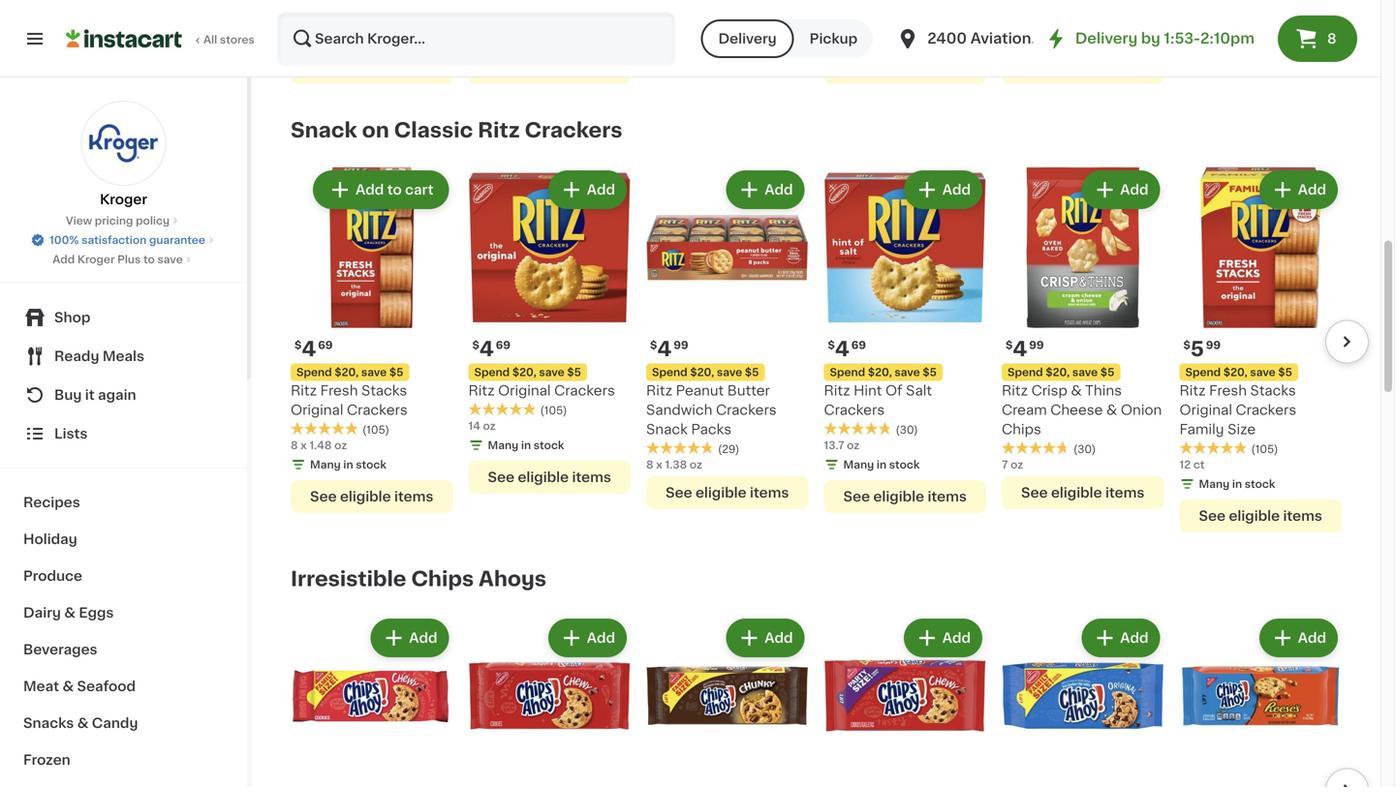 Task type: vqa. For each thing, say whether or not it's contained in the screenshot.


Task type: locate. For each thing, give the bounding box(es) containing it.
& for seafood
[[62, 680, 74, 694]]

0 horizontal spatial fresh
[[320, 384, 358, 398]]

again
[[98, 389, 136, 402]]

spend $20, save $5
[[297, 367, 404, 378], [474, 367, 581, 378], [652, 367, 759, 378], [830, 367, 937, 378], [1008, 367, 1115, 378], [1186, 367, 1293, 378]]

3 $ 4 69 from the left
[[828, 339, 866, 359]]

oz right 13.7 at the bottom right of page
[[847, 440, 860, 451]]

delivery for delivery
[[719, 32, 777, 46]]

spend $20, save $5 up ritz original crackers on the left of page
[[474, 367, 581, 378]]

$20, up ritz fresh stacks original crackers family size
[[1224, 367, 1248, 378]]

& for eggs
[[64, 607, 76, 620]]

$5 for ritz fresh stacks original crackers
[[390, 367, 404, 378]]

$ 4 99 for peanut
[[650, 339, 689, 359]]

$ 4 69 up hint
[[828, 339, 866, 359]]

see
[[666, 37, 693, 51], [1199, 37, 1226, 51], [310, 60, 337, 74], [488, 60, 515, 74], [488, 471, 515, 484], [666, 486, 693, 500], [1022, 486, 1048, 500], [310, 490, 337, 504], [844, 490, 870, 504], [1199, 510, 1226, 523]]

ritz original crackers
[[469, 384, 615, 398]]

$ for ritz fresh stacks original crackers family size
[[1184, 340, 1191, 351]]

None search field
[[277, 12, 676, 66]]

ritz inside ritz fresh stacks original crackers family size
[[1180, 384, 1206, 398]]

1 horizontal spatial fresh
[[1210, 384, 1247, 398]]

4 $20, from the left
[[868, 367, 892, 378]]

2 99 from the left
[[1030, 340, 1044, 351]]

to left cart
[[387, 183, 402, 197]]

peanut
[[676, 384, 724, 398]]

ritz inside ritz hint of salt crackers
[[824, 384, 850, 398]]

stock left 2400
[[890, 30, 920, 41]]

fresh inside ritz fresh stacks original crackers family size
[[1210, 384, 1247, 398]]

eligible
[[696, 37, 747, 51], [1229, 37, 1280, 51], [340, 60, 391, 74], [518, 60, 569, 74], [518, 471, 569, 484], [696, 486, 747, 500], [1052, 486, 1103, 500], [340, 490, 391, 504], [874, 490, 925, 504], [1229, 510, 1280, 523]]

3 spend $20, save $5 from the left
[[652, 367, 759, 378]]

1 horizontal spatial chips
[[1002, 423, 1042, 436]]

2 horizontal spatial (105)
[[1252, 444, 1279, 455]]

3 spend from the left
[[652, 367, 688, 378]]

2 spend from the left
[[474, 367, 510, 378]]

13.7
[[824, 440, 845, 451]]

irresistible chips ahoys
[[291, 569, 547, 590]]

4 up the ritz fresh stacks original crackers
[[302, 339, 316, 359]]

& inside snacks & candy link
[[77, 717, 89, 731]]

dr
[[1035, 31, 1053, 46]]

save up thins
[[1073, 367, 1098, 378]]

item carousel region containing add
[[291, 608, 1369, 788]]

4 $ from the left
[[828, 340, 835, 351]]

kroger down satisfaction
[[77, 254, 115, 265]]

1 horizontal spatial stacks
[[1251, 384, 1297, 398]]

oz for 7 oz
[[1011, 460, 1024, 470]]

$ up sandwich
[[650, 340, 657, 351]]

$ for ritz original crackers
[[472, 340, 480, 351]]

2 $ 4 69 from the left
[[472, 339, 511, 359]]

original for 5
[[1180, 403, 1233, 417]]

snack on classic ritz crackers
[[291, 120, 623, 140]]

delivery for delivery by 1:53-2:10pm
[[1076, 31, 1138, 46]]

5 $20, from the left
[[1046, 367, 1070, 378]]

5 $ from the left
[[1006, 340, 1013, 351]]

1 horizontal spatial 99
[[1030, 340, 1044, 351]]

3 $ from the left
[[650, 340, 657, 351]]

1 vertical spatial x
[[656, 460, 663, 470]]

2 $ from the left
[[472, 340, 480, 351]]

$5 for ritz fresh stacks original crackers family size
[[1279, 367, 1293, 378]]

fresh inside the ritz fresh stacks original crackers
[[320, 384, 358, 398]]

cream
[[1002, 403, 1047, 417]]

see eligible items for ritz crisp & thins cream cheese & onion chips
[[1022, 486, 1145, 500]]

0 vertical spatial 8
[[1328, 32, 1337, 46]]

see eligible items inside product group
[[1199, 510, 1323, 523]]

(105) for ritz fresh stacks original crackers
[[362, 425, 390, 435]]

1 vertical spatial chips
[[411, 569, 474, 590]]

0 horizontal spatial $ 4 69
[[295, 339, 333, 359]]

spend $20, save $5 up ritz fresh stacks original crackers family size
[[1186, 367, 1293, 378]]

spend up crisp
[[1008, 367, 1044, 378]]

2 $5 from the left
[[567, 367, 581, 378]]

8
[[1328, 32, 1337, 46], [291, 440, 298, 451], [646, 460, 654, 470]]

kroger
[[100, 193, 147, 206], [77, 254, 115, 265]]

$5 inside product group
[[1279, 367, 1293, 378]]

1 vertical spatial snack
[[646, 423, 688, 436]]

(105) down ritz original crackers on the left of page
[[540, 405, 567, 416]]

1 fresh from the left
[[320, 384, 358, 398]]

instacart logo image
[[66, 27, 182, 50]]

4 for fresh
[[302, 339, 316, 359]]

69 up hint
[[852, 340, 866, 351]]

add to cart
[[356, 183, 434, 197]]

spend $20, save $5 for ritz original crackers
[[474, 367, 581, 378]]

oz for 14 oz
[[483, 421, 496, 432]]

product group containing 26 oz
[[824, 0, 987, 84]]

many in stock
[[310, 30, 387, 41], [844, 30, 920, 41], [1022, 30, 1098, 41], [488, 440, 564, 451], [310, 460, 387, 470], [844, 460, 920, 470], [1199, 479, 1276, 490]]

recipes link
[[12, 485, 236, 521]]

1 vertical spatial (105)
[[362, 425, 390, 435]]

chips inside ritz crisp & thins cream cheese & onion chips
[[1002, 423, 1042, 436]]

1 vertical spatial (30)
[[1074, 444, 1096, 455]]

oz right 27
[[662, 11, 675, 21]]

8 button
[[1278, 16, 1358, 62]]

0 horizontal spatial stacks
[[362, 384, 407, 398]]

$ up the ritz fresh stacks original crackers
[[295, 340, 302, 351]]

100% satisfaction guarantee
[[50, 235, 205, 246]]

crackers inside ritz peanut butter sandwich crackers snack packs
[[716, 403, 777, 417]]

2 horizontal spatial 99
[[1206, 340, 1221, 351]]

save for ritz original crackers
[[539, 367, 565, 378]]

delivery left by
[[1076, 31, 1138, 46]]

0 vertical spatial x
[[301, 440, 307, 451]]

$ 4 69 up ritz original crackers on the left of page
[[472, 339, 511, 359]]

oz inside 26.7 oz button
[[494, 11, 506, 21]]

oz right the 7
[[1011, 460, 1024, 470]]

ready meals
[[54, 350, 144, 363]]

2:10pm
[[1201, 31, 1255, 46]]

oz right 26.7
[[494, 11, 506, 21]]

(105) inside product group
[[1252, 444, 1279, 455]]

69 up ritz original crackers on the left of page
[[496, 340, 511, 351]]

snacks & candy link
[[12, 706, 236, 742]]

$ 4 99 up "peanut"
[[650, 339, 689, 359]]

spend $20, save $5 inside product group
[[1186, 367, 1293, 378]]

1 horizontal spatial $ 4 69
[[472, 339, 511, 359]]

0 horizontal spatial (30)
[[896, 425, 918, 435]]

$ up ritz hint of salt crackers
[[828, 340, 835, 351]]

99 right 5
[[1206, 340, 1221, 351]]

1 horizontal spatial $ 4 99
[[1006, 339, 1044, 359]]

in inside button
[[1055, 30, 1065, 41]]

item carousel region
[[264, 159, 1369, 544], [291, 608, 1369, 788]]

salt
[[906, 384, 932, 398]]

0 horizontal spatial $ 4 99
[[650, 339, 689, 359]]

see eligible items for ritz hint of salt crackers
[[844, 490, 967, 504]]

chips left ahoys
[[411, 569, 474, 590]]

0 horizontal spatial 69
[[318, 340, 333, 351]]

spend down $ 5 99
[[1186, 367, 1221, 378]]

ritz inside ritz peanut butter sandwich crackers snack packs
[[646, 384, 673, 398]]

$5 up ritz fresh stacks original crackers family size
[[1279, 367, 1293, 378]]

spend inside product group
[[1186, 367, 1221, 378]]

1 stacks from the left
[[362, 384, 407, 398]]

6 spend from the left
[[1186, 367, 1221, 378]]

0 horizontal spatial to
[[143, 254, 155, 265]]

1 horizontal spatial original
[[498, 384, 551, 398]]

dairy & eggs link
[[12, 595, 236, 632]]

crackers inside ritz hint of salt crackers
[[824, 403, 885, 417]]

ritz for ritz crisp & thins cream cheese & onion chips
[[1002, 384, 1028, 398]]

$ 4 69 for fresh
[[295, 339, 333, 359]]

spend $20, save $5 up the ritz fresh stacks original crackers
[[297, 367, 404, 378]]

26
[[824, 11, 838, 21]]

6 $5 from the left
[[1279, 367, 1293, 378]]

ritz up sandwich
[[646, 384, 673, 398]]

1 69 from the left
[[318, 340, 333, 351]]

& inside dairy & eggs link
[[64, 607, 76, 620]]

of
[[886, 384, 903, 398]]

see down ct
[[1199, 510, 1226, 523]]

2 $20, from the left
[[513, 367, 537, 378]]

4 $5 from the left
[[923, 367, 937, 378]]

sandwich
[[646, 403, 713, 417]]

save for ritz fresh stacks original crackers
[[361, 367, 387, 378]]

save down guarantee
[[157, 254, 183, 265]]

$5 up butter
[[745, 367, 759, 378]]

spend up "peanut"
[[652, 367, 688, 378]]

2 $ 4 99 from the left
[[1006, 339, 1044, 359]]

many
[[310, 30, 341, 41], [844, 30, 874, 41], [1022, 30, 1052, 41], [488, 440, 519, 451], [310, 460, 341, 470], [844, 460, 874, 470], [1199, 479, 1230, 490]]

26.7
[[469, 11, 491, 21]]

stacks inside the ritz fresh stacks original crackers
[[362, 384, 407, 398]]

0 horizontal spatial delivery
[[719, 32, 777, 46]]

view
[[66, 216, 92, 226]]

$20, up the ritz fresh stacks original crackers
[[335, 367, 359, 378]]

3 99 from the left
[[1206, 340, 1221, 351]]

1:53-
[[1164, 31, 1201, 46]]

$5 for ritz hint of salt crackers
[[923, 367, 937, 378]]

1 $ 4 99 from the left
[[650, 339, 689, 359]]

1 vertical spatial to
[[143, 254, 155, 265]]

$ 4 69
[[295, 339, 333, 359], [472, 339, 511, 359], [828, 339, 866, 359]]

kroger up view pricing policy link
[[100, 193, 147, 206]]

ritz up the 8 x 1.48 oz on the left bottom
[[291, 384, 317, 398]]

spend up ritz original crackers on the left of page
[[474, 367, 510, 378]]

spend for ritz hint of salt crackers
[[830, 367, 866, 378]]

ritz up the cream
[[1002, 384, 1028, 398]]

5 spend from the left
[[1008, 367, 1044, 378]]

to right plus
[[143, 254, 155, 265]]

stock right dr
[[1067, 30, 1098, 41]]

$5 up ritz original crackers on the left of page
[[567, 367, 581, 378]]

99 up crisp
[[1030, 340, 1044, 351]]

save up ritz fresh stacks original crackers family size
[[1251, 367, 1276, 378]]

crackers inside the ritz fresh stacks original crackers
[[347, 403, 408, 417]]

stock
[[356, 30, 387, 41], [890, 30, 920, 41], [1067, 30, 1098, 41], [534, 440, 564, 451], [356, 460, 387, 470], [890, 460, 920, 470], [1245, 479, 1276, 490]]

0 vertical spatial snack
[[291, 120, 357, 140]]

fresh up 'size'
[[1210, 384, 1247, 398]]

$5 for ritz original crackers
[[567, 367, 581, 378]]

view pricing policy
[[66, 216, 170, 226]]

& down thins
[[1107, 403, 1118, 417]]

kroger inside kroger link
[[100, 193, 147, 206]]

(105) down 'size'
[[1252, 444, 1279, 455]]

8 inside the 8 button
[[1328, 32, 1337, 46]]

0 horizontal spatial 8
[[291, 440, 298, 451]]

$ 4 69 for original
[[472, 339, 511, 359]]

& left 'candy'
[[77, 717, 89, 731]]

$20, up "peanut"
[[690, 367, 715, 378]]

1 4 from the left
[[302, 339, 316, 359]]

to inside "button"
[[387, 183, 402, 197]]

$5 for ritz peanut butter sandwich crackers snack packs
[[745, 367, 759, 378]]

(105)
[[540, 405, 567, 416], [362, 425, 390, 435], [1252, 444, 1279, 455]]

4
[[302, 339, 316, 359], [480, 339, 494, 359], [657, 339, 672, 359], [835, 339, 850, 359], [1013, 339, 1028, 359]]

1 horizontal spatial 8
[[646, 460, 654, 470]]

0 vertical spatial (105)
[[540, 405, 567, 416]]

cart
[[405, 183, 434, 197]]

snack down sandwich
[[646, 423, 688, 436]]

$ for ritz crisp & thins cream cheese & onion chips
[[1006, 340, 1013, 351]]

1 vertical spatial 8
[[291, 440, 298, 451]]

4 spend $20, save $5 from the left
[[830, 367, 937, 378]]

save up salt
[[895, 367, 920, 378]]

1 $ from the left
[[295, 340, 302, 351]]

$20, up ritz original crackers on the left of page
[[513, 367, 537, 378]]

1 horizontal spatial snack
[[646, 423, 688, 436]]

(105) down the ritz fresh stacks original crackers
[[362, 425, 390, 435]]

& right meat
[[62, 680, 74, 694]]

2 stacks from the left
[[1251, 384, 1297, 398]]

original inside the ritz fresh stacks original crackers
[[291, 403, 344, 417]]

27 oz button
[[646, 0, 809, 24]]

4 for peanut
[[657, 339, 672, 359]]

99 for peanut
[[674, 340, 689, 351]]

$ up the cream
[[1006, 340, 1013, 351]]

ritz left hint
[[824, 384, 850, 398]]

0 horizontal spatial x
[[301, 440, 307, 451]]

100% satisfaction guarantee button
[[30, 229, 217, 248]]

item carousel region containing 4
[[264, 159, 1369, 544]]

3 4 from the left
[[657, 339, 672, 359]]

oz right 14
[[483, 421, 496, 432]]

ritz peanut butter sandwich crackers snack packs
[[646, 384, 777, 436]]

$ inside $ 5 99
[[1184, 340, 1191, 351]]

2 69 from the left
[[496, 340, 511, 351]]

4 spend from the left
[[830, 367, 866, 378]]

lists link
[[12, 415, 236, 454]]

snack inside ritz peanut butter sandwich crackers snack packs
[[646, 423, 688, 436]]

99
[[674, 340, 689, 351], [1030, 340, 1044, 351], [1206, 340, 1221, 351]]

$3.99 element
[[1180, 786, 1342, 788]]

0 vertical spatial (30)
[[896, 425, 918, 435]]

69 for fresh
[[318, 340, 333, 351]]

in
[[343, 30, 353, 41], [877, 30, 887, 41], [1055, 30, 1065, 41], [521, 440, 531, 451], [343, 460, 353, 470], [877, 460, 887, 470], [1233, 479, 1243, 490]]

4 up the cream
[[1013, 339, 1028, 359]]

&
[[1071, 384, 1082, 398], [1107, 403, 1118, 417], [64, 607, 76, 620], [62, 680, 74, 694], [77, 717, 89, 731]]

add inside button
[[1299, 183, 1327, 197]]

$20, up crisp
[[1046, 367, 1070, 378]]

0 horizontal spatial 99
[[674, 340, 689, 351]]

oz right 17
[[304, 11, 317, 21]]

oz for 27 oz see eligible items
[[662, 11, 675, 21]]

ritz for ritz original crackers
[[469, 384, 495, 398]]

delivery inside button
[[719, 32, 777, 46]]

& up cheese
[[1071, 384, 1082, 398]]

beverages
[[23, 644, 97, 657]]

all stores
[[204, 34, 255, 45]]

2 vertical spatial (105)
[[1252, 444, 1279, 455]]

8 for 8
[[1328, 32, 1337, 46]]

ritz inside ritz crisp & thins cream cheese & onion chips
[[1002, 384, 1028, 398]]

3 69 from the left
[[852, 340, 866, 351]]

ritz up family
[[1180, 384, 1206, 398]]

meals
[[103, 350, 144, 363]]

& left eggs
[[64, 607, 76, 620]]

oz inside the 27 oz see eligible items
[[662, 11, 675, 21]]

$ 4 69 up the ritz fresh stacks original crackers
[[295, 339, 333, 359]]

pickup
[[810, 32, 858, 46]]

stacks inside ritz fresh stacks original crackers family size
[[1251, 384, 1297, 398]]

(30) for cream
[[1074, 444, 1096, 455]]

original inside ritz fresh stacks original crackers family size
[[1180, 403, 1233, 417]]

6 $20, from the left
[[1224, 367, 1248, 378]]

6 $ from the left
[[1184, 340, 1191, 351]]

ct
[[1194, 460, 1205, 470]]

it
[[85, 389, 95, 402]]

$ for ritz fresh stacks original crackers
[[295, 340, 302, 351]]

2 vertical spatial 8
[[646, 460, 654, 470]]

product group
[[291, 0, 453, 84], [469, 0, 631, 84], [646, 0, 809, 60], [824, 0, 987, 84], [1002, 0, 1165, 84], [1180, 0, 1342, 60], [291, 166, 453, 513], [469, 166, 631, 494], [646, 166, 809, 510], [824, 166, 987, 513], [1002, 166, 1165, 510], [1180, 166, 1342, 533], [291, 616, 453, 788], [469, 616, 631, 788], [646, 616, 809, 788], [824, 616, 987, 788], [1002, 616, 1165, 788], [1180, 616, 1342, 788]]

crackers for ritz peanut butter sandwich crackers snack packs
[[716, 403, 777, 417]]

★★★★★
[[469, 403, 536, 416], [469, 403, 536, 416], [291, 422, 359, 436], [291, 422, 359, 436], [824, 422, 892, 436], [824, 422, 892, 436], [646, 441, 714, 455], [646, 441, 714, 455], [1002, 441, 1070, 455], [1002, 441, 1070, 455], [1180, 441, 1248, 455], [1180, 441, 1248, 455]]

$20, for ritz fresh stacks original crackers
[[335, 367, 359, 378]]

4 up ritz hint of salt crackers
[[835, 339, 850, 359]]

26.7 oz button
[[469, 0, 631, 47]]

aviation
[[971, 31, 1032, 46]]

12
[[1180, 460, 1191, 470]]

5 $5 from the left
[[1101, 367, 1115, 378]]

recipes
[[23, 496, 80, 510]]

4 for original
[[480, 339, 494, 359]]

ritz for ritz peanut butter sandwich crackers snack packs
[[646, 384, 673, 398]]

99 up "peanut"
[[674, 340, 689, 351]]

ritz for ritz fresh stacks original crackers family size
[[1180, 384, 1206, 398]]

ritz right 'classic'
[[478, 120, 520, 140]]

(105) for ritz original crackers
[[540, 405, 567, 416]]

2 horizontal spatial 8
[[1328, 32, 1337, 46]]

0 horizontal spatial (105)
[[362, 425, 390, 435]]

add kroger plus to save link
[[53, 252, 195, 268]]

1 spend $20, save $5 from the left
[[297, 367, 404, 378]]

1 horizontal spatial (30)
[[1074, 444, 1096, 455]]

ritz for ritz hint of salt crackers
[[824, 384, 850, 398]]

$20, for ritz fresh stacks original crackers family size
[[1224, 367, 1248, 378]]

chips down the cream
[[1002, 423, 1042, 436]]

0 vertical spatial chips
[[1002, 423, 1042, 436]]

x left 1.48
[[301, 440, 307, 451]]

spend for ritz original crackers
[[474, 367, 510, 378]]

stacks for 5
[[1251, 384, 1297, 398]]

kroger logo image
[[81, 101, 166, 186]]

spend
[[297, 367, 332, 378], [474, 367, 510, 378], [652, 367, 688, 378], [830, 367, 866, 378], [1008, 367, 1044, 378], [1186, 367, 1221, 378]]

2 horizontal spatial original
[[1180, 403, 1233, 417]]

3 $20, from the left
[[690, 367, 715, 378]]

save for ritz hint of salt crackers
[[895, 367, 920, 378]]

2 spend $20, save $5 from the left
[[474, 367, 581, 378]]

fresh for 5
[[1210, 384, 1247, 398]]

1 spend from the left
[[297, 367, 332, 378]]

fresh up 1.48
[[320, 384, 358, 398]]

see eligible items for ritz original crackers
[[488, 471, 612, 484]]

save up butter
[[717, 367, 743, 378]]

5 4 from the left
[[1013, 339, 1028, 359]]

4 up sandwich
[[657, 339, 672, 359]]

$ 4 69 for hint
[[828, 339, 866, 359]]

0 vertical spatial to
[[387, 183, 402, 197]]

chips
[[1002, 423, 1042, 436], [411, 569, 474, 590]]

1 vertical spatial kroger
[[77, 254, 115, 265]]

holiday link
[[12, 521, 236, 558]]

69 for hint
[[852, 340, 866, 351]]

item carousel region for snack on classic ritz crackers
[[264, 159, 1369, 544]]

see eligible items
[[1199, 37, 1323, 51], [310, 60, 434, 74], [488, 60, 612, 74], [488, 471, 612, 484], [666, 486, 789, 500], [1022, 486, 1145, 500], [310, 490, 434, 504], [844, 490, 967, 504], [1199, 510, 1323, 523]]

save up the ritz fresh stacks original crackers
[[361, 367, 387, 378]]

spend up hint
[[830, 367, 866, 378]]

1 horizontal spatial (105)
[[540, 405, 567, 416]]

6 spend $20, save $5 from the left
[[1186, 367, 1293, 378]]

x left the 1.38
[[656, 460, 663, 470]]

stores
[[220, 34, 255, 45]]

1 $ 4 69 from the left
[[295, 339, 333, 359]]

frozen link
[[12, 742, 236, 779]]

save inside product group
[[1251, 367, 1276, 378]]

see down 27 oz button
[[666, 37, 693, 51]]

0 vertical spatial kroger
[[100, 193, 147, 206]]

1 horizontal spatial x
[[656, 460, 663, 470]]

4 up ritz original crackers on the left of page
[[480, 339, 494, 359]]

(30) down salt
[[896, 425, 918, 435]]

product group containing 5
[[1180, 166, 1342, 533]]

save up ritz original crackers on the left of page
[[539, 367, 565, 378]]

crackers inside ritz fresh stacks original crackers family size
[[1236, 403, 1297, 417]]

see down 13.7 oz
[[844, 490, 870, 504]]

spend $20, save $5 for ritz crisp & thins cream cheese & onion chips
[[1008, 367, 1115, 378]]

fresh
[[320, 384, 358, 398], [1210, 384, 1247, 398]]

2 horizontal spatial 69
[[852, 340, 866, 351]]

0 horizontal spatial original
[[291, 403, 344, 417]]

oz right 26
[[841, 11, 854, 21]]

2 4 from the left
[[480, 339, 494, 359]]

shop
[[54, 311, 91, 325]]

1 horizontal spatial 69
[[496, 340, 511, 351]]

$ 4 99 up crisp
[[1006, 339, 1044, 359]]

69 for original
[[496, 340, 511, 351]]

69 up the ritz fresh stacks original crackers
[[318, 340, 333, 351]]

0 vertical spatial item carousel region
[[264, 159, 1369, 544]]

1 horizontal spatial to
[[387, 183, 402, 197]]

$
[[295, 340, 302, 351], [472, 340, 480, 351], [650, 340, 657, 351], [828, 340, 835, 351], [1006, 340, 1013, 351], [1184, 340, 1191, 351]]

oz inside product group
[[841, 11, 854, 21]]

1 $5 from the left
[[390, 367, 404, 378]]

1 horizontal spatial delivery
[[1076, 31, 1138, 46]]

1 $20, from the left
[[335, 367, 359, 378]]

ritz for ritz fresh stacks original crackers
[[291, 384, 317, 398]]

12 ct
[[1180, 460, 1205, 470]]

0 horizontal spatial chips
[[411, 569, 474, 590]]

(30) down ritz crisp & thins cream cheese & onion chips
[[1074, 444, 1096, 455]]

eligible inside the 27 oz see eligible items
[[696, 37, 747, 51]]

ritz up 14 oz
[[469, 384, 495, 398]]

2 fresh from the left
[[1210, 384, 1247, 398]]

add
[[356, 183, 384, 197], [587, 183, 615, 197], [765, 183, 793, 197], [943, 183, 971, 197], [1121, 183, 1149, 197], [1299, 183, 1327, 197], [53, 254, 75, 265], [409, 632, 438, 646], [587, 632, 615, 646], [765, 632, 793, 646], [943, 632, 971, 646], [1121, 632, 1149, 646], [1299, 632, 1327, 646]]

4 4 from the left
[[835, 339, 850, 359]]

$20, up hint
[[868, 367, 892, 378]]

1 99 from the left
[[674, 340, 689, 351]]

3 $5 from the left
[[745, 367, 759, 378]]

2 horizontal spatial $ 4 69
[[828, 339, 866, 359]]

& inside meat & seafood link
[[62, 680, 74, 694]]

$ for ritz hint of salt crackers
[[828, 340, 835, 351]]

items inside product group
[[1284, 510, 1323, 523]]

see eligible items for ritz peanut butter sandwich crackers snack packs
[[666, 486, 789, 500]]

ritz
[[478, 120, 520, 140], [291, 384, 317, 398], [469, 384, 495, 398], [646, 384, 673, 398], [824, 384, 850, 398], [1002, 384, 1028, 398], [1180, 384, 1206, 398]]

delivery button
[[701, 19, 794, 58]]

snack left on
[[291, 120, 357, 140]]

1 vertical spatial item carousel region
[[291, 608, 1369, 788]]

add button inside product group
[[1262, 172, 1337, 207]]

thins
[[1086, 384, 1122, 398]]

add inside "button"
[[356, 183, 384, 197]]

$20, inside product group
[[1224, 367, 1248, 378]]

5 spend $20, save $5 from the left
[[1008, 367, 1115, 378]]

delivery down 27 oz button
[[719, 32, 777, 46]]

original
[[498, 384, 551, 398], [291, 403, 344, 417], [1180, 403, 1233, 417]]

99 inside $ 5 99
[[1206, 340, 1221, 351]]

27
[[646, 11, 659, 21]]

holiday
[[23, 533, 77, 547]]

$5 up the ritz fresh stacks original crackers
[[390, 367, 404, 378]]

spend up the ritz fresh stacks original crackers
[[297, 367, 332, 378]]

ritz inside the ritz fresh stacks original crackers
[[291, 384, 317, 398]]

stacks
[[362, 384, 407, 398], [1251, 384, 1297, 398]]



Task type: describe. For each thing, give the bounding box(es) containing it.
shop link
[[12, 299, 236, 337]]

2400 aviation dr button
[[897, 12, 1053, 66]]

8 for 8 x 1.48 oz
[[291, 440, 298, 451]]

meat
[[23, 680, 59, 694]]

pickup button
[[794, 19, 873, 58]]

stock up on
[[356, 30, 387, 41]]

original for 4
[[291, 403, 344, 417]]

(29)
[[718, 444, 740, 455]]

26 oz
[[824, 11, 854, 21]]

crackers for ritz fresh stacks original crackers
[[347, 403, 408, 417]]

add to cart button
[[315, 172, 447, 207]]

see down 1.48
[[310, 490, 337, 504]]

spend for ritz crisp & thins cream cheese & onion chips
[[1008, 367, 1044, 378]]

crackers for ritz hint of salt crackers
[[824, 403, 885, 417]]

ahoys
[[479, 569, 547, 590]]

stock down the ritz fresh stacks original crackers
[[356, 460, 387, 470]]

spend for ritz fresh stacks original crackers
[[297, 367, 332, 378]]

see down "26.7 oz"
[[488, 60, 515, 74]]

27 oz see eligible items
[[646, 11, 789, 51]]

stacks for 4
[[362, 384, 407, 398]]

spend for ritz peanut butter sandwich crackers snack packs
[[652, 367, 688, 378]]

irresistible
[[291, 569, 407, 590]]

$20, for ritz hint of salt crackers
[[868, 367, 892, 378]]

many inside button
[[1022, 30, 1052, 41]]

see down 14 oz
[[488, 471, 515, 484]]

14 oz
[[469, 421, 496, 432]]

satisfaction
[[82, 235, 147, 246]]

spend $20, save $5 for ritz hint of salt crackers
[[830, 367, 937, 378]]

meat & seafood
[[23, 680, 136, 694]]

oz for 17 oz
[[304, 11, 317, 21]]

see eligible items for ritz fresh stacks original crackers
[[310, 490, 434, 504]]

all stores link
[[66, 12, 256, 66]]

see down 17 oz
[[310, 60, 337, 74]]

14
[[469, 421, 481, 432]]

8 x 1.48 oz
[[291, 440, 347, 451]]

Search field
[[279, 14, 674, 64]]

onion
[[1121, 403, 1162, 417]]

butter
[[728, 384, 770, 398]]

crisp
[[1032, 384, 1068, 398]]

many in stock inside button
[[1022, 30, 1098, 41]]

ready meals link
[[12, 337, 236, 376]]

buy
[[54, 389, 82, 402]]

product group containing many in stock
[[1002, 0, 1165, 84]]

$ 4 99 for crisp
[[1006, 339, 1044, 359]]

hint
[[854, 384, 882, 398]]

ready
[[54, 350, 99, 363]]

stock down ritz original crackers on the left of page
[[534, 440, 564, 451]]

lists
[[54, 427, 88, 441]]

guarantee
[[149, 235, 205, 246]]

0 horizontal spatial snack
[[291, 120, 357, 140]]

see down the 1.38
[[666, 486, 693, 500]]

beverages link
[[12, 632, 236, 669]]

4 for hint
[[835, 339, 850, 359]]

delivery by 1:53-2:10pm link
[[1045, 27, 1255, 50]]

pricing
[[95, 216, 133, 226]]

eligible inside product group
[[1229, 510, 1280, 523]]

see eligible items for ritz fresh stacks original crackers family size
[[1199, 510, 1323, 523]]

meat & seafood link
[[12, 669, 236, 706]]

on
[[362, 120, 389, 140]]

save for ritz fresh stacks original crackers family size
[[1251, 367, 1276, 378]]

by
[[1142, 31, 1161, 46]]

2400
[[928, 31, 967, 46]]

stock down ritz hint of salt crackers
[[890, 460, 920, 470]]

ritz crisp & thins cream cheese & onion chips
[[1002, 384, 1162, 436]]

fresh for 4
[[320, 384, 358, 398]]

spend $20, save $5 for ritz fresh stacks original crackers family size
[[1186, 367, 1293, 378]]

1.38
[[665, 460, 687, 470]]

$20, for ritz peanut butter sandwich crackers snack packs
[[690, 367, 715, 378]]

packs
[[691, 423, 732, 436]]

see right by
[[1199, 37, 1226, 51]]

size
[[1228, 423, 1256, 436]]

99 for fresh
[[1206, 340, 1221, 351]]

family
[[1180, 423, 1225, 436]]

dairy
[[23, 607, 61, 620]]

spend $20, save $5 for ritz fresh stacks original crackers
[[297, 367, 404, 378]]

plus
[[117, 254, 141, 265]]

service type group
[[701, 19, 873, 58]]

seafood
[[77, 680, 136, 694]]

$20, for ritz crisp & thins cream cheese & onion chips
[[1046, 367, 1070, 378]]

snacks
[[23, 717, 74, 731]]

ritz hint of salt crackers
[[824, 384, 932, 417]]

spend $20, save $5 for ritz peanut butter sandwich crackers snack packs
[[652, 367, 759, 378]]

26.7 oz
[[469, 11, 506, 21]]

item carousel region for irresistible chips ahoys
[[291, 608, 1369, 788]]

(30) for crackers
[[896, 425, 918, 435]]

x for ritz fresh stacks original crackers
[[301, 440, 307, 451]]

oz for 26.7 oz
[[494, 11, 506, 21]]

see inside the 27 oz see eligible items
[[666, 37, 693, 51]]

oz right the 1.38
[[690, 460, 703, 470]]

snacks & candy
[[23, 717, 138, 731]]

ready meals button
[[12, 337, 236, 376]]

stock inside many in stock button
[[1067, 30, 1098, 41]]

see inside product group
[[1199, 510, 1226, 523]]

8 x 1.38 oz
[[646, 460, 703, 470]]

ritz fresh stacks original crackers family size
[[1180, 384, 1297, 436]]

kroger inside add kroger plus to save link
[[77, 254, 115, 265]]

17 oz
[[291, 11, 317, 21]]

x for ritz peanut butter sandwich crackers snack packs
[[656, 460, 663, 470]]

save for ritz peanut butter sandwich crackers snack packs
[[717, 367, 743, 378]]

dairy & eggs
[[23, 607, 114, 620]]

8 for 8 x 1.38 oz
[[646, 460, 654, 470]]

& for candy
[[77, 717, 89, 731]]

$20, for ritz original crackers
[[513, 367, 537, 378]]

kroger link
[[81, 101, 166, 209]]

100%
[[50, 235, 79, 246]]

stock down 'size'
[[1245, 479, 1276, 490]]

save for ritz crisp & thins cream cheese & onion chips
[[1073, 367, 1098, 378]]

crackers for ritz fresh stacks original crackers family size
[[1236, 403, 1297, 417]]

$5 for ritz crisp & thins cream cheese & onion chips
[[1101, 367, 1115, 378]]

spend for ritz fresh stacks original crackers family size
[[1186, 367, 1221, 378]]

all
[[204, 34, 217, 45]]

$ for ritz peanut butter sandwich crackers snack packs
[[650, 340, 657, 351]]

delivery by 1:53-2:10pm
[[1076, 31, 1255, 46]]

policy
[[136, 216, 170, 226]]

produce
[[23, 570, 82, 583]]

see down 7 oz
[[1022, 486, 1048, 500]]

7 oz
[[1002, 460, 1024, 470]]

oz for 13.7 oz
[[847, 440, 860, 451]]

1.48
[[310, 440, 332, 451]]

ritz fresh stacks original crackers
[[291, 384, 408, 417]]

4 for crisp
[[1013, 339, 1028, 359]]

frozen
[[23, 754, 71, 768]]

oz right 1.48
[[334, 440, 347, 451]]

(105) for ritz fresh stacks original crackers family size
[[1252, 444, 1279, 455]]

items inside the 27 oz see eligible items
[[750, 37, 789, 51]]

17
[[291, 11, 302, 21]]

99 for crisp
[[1030, 340, 1044, 351]]

buy it again link
[[12, 376, 236, 415]]

7
[[1002, 460, 1008, 470]]

cheese
[[1051, 403, 1103, 417]]

buy it again
[[54, 389, 136, 402]]

oz for 26 oz
[[841, 11, 854, 21]]



